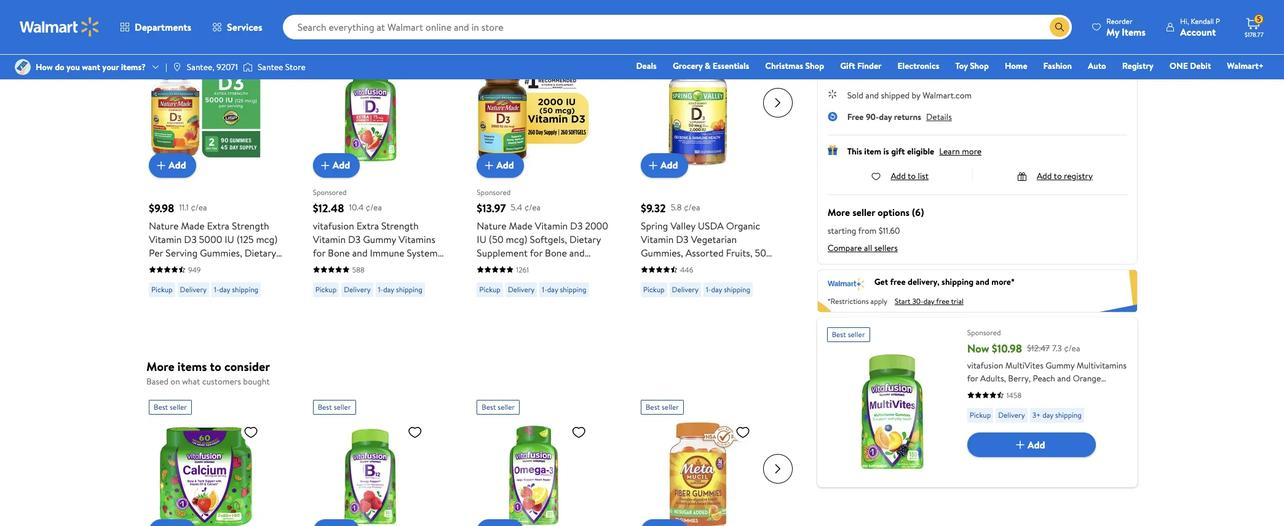 Task type: vqa. For each thing, say whether or not it's contained in the screenshot.
"Add"
yes



Task type: describe. For each thing, give the bounding box(es) containing it.
add to cart image for vitafusion extra strength vitamin d3 gummy vitamins for bone and immune system support, strawberry flavored, 120 count 'image'
[[318, 158, 333, 173]]

strength for $12.48
[[382, 219, 419, 232]]

items?
[[121, 61, 146, 73]]

vitafusion multivites gummy multivitamins for adults, berry, peach and orange flavored, 150 count image
[[827, 347, 958, 477]]

valley
[[671, 219, 696, 232]]

vitafusion inside sponsored $12.48 10.4 ¢/ea vitafusion extra strength vitamin d3 gummy vitamins for bone and immune system support, strawberry flavored, 120 count
[[313, 219, 354, 232]]

account
[[1181, 25, 1217, 38]]

gift
[[841, 60, 856, 72]]

customers inside the more items to consider based on what customers bought
[[202, 375, 241, 388]]

shipping for 11.1
[[232, 284, 259, 294]]

mcg) inside $9.98 11.1 ¢/ea nature made extra strength vitamin d3 5000 iu (125 mcg) per serving gummies, dietary supplement, 90 count
[[256, 232, 278, 246]]

 image for santee store
[[243, 61, 253, 73]]

vitafusion omega-3 gummy vitamins, berry lemonade flavor heart health vitamins(1), 120 count image
[[477, 419, 592, 526]]

what inside the more items to consider based on what customers bought
[[182, 375, 200, 388]]

120
[[313, 273, 327, 286]]

grocery
[[673, 60, 703, 72]]

 image for how do you want your items?
[[15, 59, 31, 75]]

bone inside the sponsored $13.97 5.4 ¢/ea nature made vitamin d3 2000 iu (50 mcg) softgels, dietary supplement for bone and immune health support, 260 count
[[545, 246, 567, 259]]

 image for santee, 92071
[[172, 62, 182, 72]]

1 bought from the top
[[243, 9, 270, 22]]

best for nature made extra strength vitamin d3 5000 iu (125 mcg) per serving gummies, dietary supplement, 90 count image
[[154, 35, 168, 46]]

day down strawberry at the left of the page
[[383, 284, 394, 294]]

registry
[[1123, 60, 1154, 72]]

day left the returns
[[880, 111, 893, 123]]

start 30-day free trial
[[895, 296, 964, 306]]

and inside sponsored $12.48 10.4 ¢/ea vitafusion extra strength vitamin d3 gummy vitamins for bone and immune system support, strawberry flavored, 120 count
[[352, 246, 368, 259]]

spring
[[641, 219, 669, 232]]

finder
[[858, 60, 882, 72]]

best seller inside now $10.98 group
[[832, 329, 866, 340]]

gummies, inside $9.32 5.8 ¢/ea spring valley usda organic vitamin d3 vegetarian gummies, assorted fruits, 50 mcg, 160 count
[[641, 246, 684, 259]]

$12.47
[[1028, 342, 1050, 354]]

home link
[[1000, 59, 1034, 73]]

&
[[705, 60, 711, 72]]

add up 5.4
[[497, 158, 514, 172]]

add button inside now $10.98 group
[[968, 432, 1096, 457]]

1 horizontal spatial |
[[931, 31, 933, 45]]

1- for 5.8
[[706, 284, 712, 294]]

add to cart image for metamucil daily fiber supplement, fiber gummies for digestive health, plant-based fiber blend, 72 ct image
[[646, 524, 661, 526]]

d3 inside the sponsored $13.97 5.4 ¢/ea nature made vitamin d3 2000 iu (50 mcg) softgels, dietary supplement for bone and immune health support, 260 count
[[571, 219, 583, 232]]

Search search field
[[283, 15, 1073, 39]]

949
[[188, 264, 201, 275]]

vitamin for $12.48
[[313, 232, 346, 246]]

on inside the more items to consider based on what customers bought
[[171, 375, 180, 388]]

¢/ea inside the sponsored $13.97 5.4 ¢/ea nature made vitamin d3 2000 iu (50 mcg) softgels, dietary supplement for bone and immune health support, 260 count
[[525, 201, 541, 214]]

santee, 92071 button
[[874, 52, 926, 64]]

essentials
[[713, 60, 750, 72]]

add to cart image for vitafusion omega-3 gummy vitamins, berry lemonade flavor heart health vitamins(1), 120 count image
[[482, 524, 497, 526]]

departments
[[135, 20, 191, 34]]

$178.77
[[1246, 30, 1264, 39]]

seller for vitafusion omega-3 gummy vitamins, berry lemonade flavor heart health vitamins(1), 120 count image
[[498, 402, 515, 412]]

sponsored now $10.98 $12.47 7.3 ¢/ea vitafusion multivites gummy multivitamins for adults, berry, peach and orange flavored, 150 count
[[968, 327, 1127, 397]]

add inside now $10.98 group
[[1028, 438, 1046, 451]]

you
[[66, 61, 80, 73]]

shipping for $12.48
[[396, 284, 423, 294]]

extra for 11.1
[[207, 219, 230, 232]]

all
[[865, 242, 873, 254]]

1- for 11.1
[[214, 284, 219, 294]]

1-day shipping for $13.97
[[542, 284, 587, 294]]

add button for $12.48
[[313, 153, 360, 178]]

3+
[[1033, 410, 1041, 420]]

delivery for $12.48
[[344, 284, 371, 294]]

pickup for $12.48
[[315, 284, 337, 294]]

learn
[[940, 145, 961, 158]]

vitamin for $9.32
[[641, 232, 674, 246]]

services button
[[202, 12, 273, 42]]

gift
[[892, 145, 906, 158]]

walmart image
[[20, 17, 100, 37]]

reorder
[[1107, 16, 1133, 26]]

best seller for metamucil daily fiber supplement, fiber gummies for digestive health, plant-based fiber blend, 72 ct image
[[646, 402, 679, 412]]

immune inside sponsored $12.48 10.4 ¢/ea vitafusion extra strength vitamin d3 gummy vitamins for bone and immune system support, strawberry flavored, 120 count
[[370, 246, 405, 259]]

gift finder link
[[835, 59, 888, 73]]

my
[[1107, 25, 1120, 38]]

learn more button
[[940, 145, 982, 158]]

orange
[[1073, 372, 1102, 384]]

walmart+
[[1228, 60, 1265, 72]]

and inside banner
[[976, 276, 990, 288]]

5
[[1258, 14, 1262, 24]]

toy
[[956, 60, 968, 72]]

mcg,
[[641, 259, 662, 273]]

more seller options (6) starting from $11.60 compare all sellers
[[828, 206, 925, 254]]

walmart+ link
[[1222, 59, 1270, 73]]

system
[[407, 246, 438, 259]]

gummy inside sponsored now $10.98 $12.47 7.3 ¢/ea vitafusion multivites gummy multivitamins for adults, berry, peach and orange flavored, 150 count
[[1046, 359, 1075, 372]]

0 vertical spatial free
[[891, 276, 906, 288]]

iu inside the sponsored $13.97 5.4 ¢/ea nature made vitamin d3 2000 iu (50 mcg) softgels, dietary supplement for bone and immune health support, 260 count
[[477, 232, 487, 246]]

10.4
[[349, 201, 364, 214]]

1 on from the top
[[171, 9, 180, 22]]

compare
[[828, 242, 863, 254]]

add down gift
[[891, 170, 906, 182]]

compare all sellers button
[[828, 242, 898, 254]]

add button for $9.98
[[149, 153, 196, 178]]

add left registry at top
[[1037, 170, 1053, 182]]

consider
[[224, 358, 270, 375]]

supplement
[[477, 246, 528, 259]]

electronics
[[898, 60, 940, 72]]

add to favorites list, vitafusion omega-3 gummy vitamins, berry lemonade flavor heart health vitamins(1), 120 count image
[[572, 424, 587, 440]]

seller inside more seller options (6) starting from $11.60 compare all sellers
[[853, 206, 876, 219]]

day down the 'assorted'
[[712, 284, 723, 294]]

best for vitafusion vitamin b12 gummy vitamins, raspberry flavored, 140 count image
[[318, 402, 332, 412]]

usda
[[698, 219, 724, 232]]

(125
[[237, 232, 254, 246]]

dietary inside $9.98 11.1 ¢/ea nature made extra strength vitamin d3 5000 iu (125 mcg) per serving gummies, dietary supplement, 90 count
[[245, 246, 276, 259]]

0 horizontal spatial santee,
[[187, 61, 215, 73]]

now
[[968, 341, 990, 356]]

walmart plus image
[[828, 276, 865, 291]]

day down 5000
[[219, 284, 230, 294]]

fashion link
[[1039, 59, 1078, 73]]

pickup inside now $10.98 group
[[970, 410, 992, 420]]

1261
[[516, 264, 529, 275]]

vitafusion calcium gummy vitamins, 2x80ct twin pack image
[[149, 419, 263, 526]]

nature inside the sponsored $13.97 5.4 ¢/ea nature made vitamin d3 2000 iu (50 mcg) softgels, dietary supplement for bone and immune health support, 260 count
[[477, 219, 507, 232]]

446
[[681, 264, 694, 275]]

free 90-day returns details
[[848, 111, 953, 123]]

immune inside the sponsored $13.97 5.4 ¢/ea nature made vitamin d3 2000 iu (50 mcg) softgels, dietary supplement for bone and immune health support, 260 count
[[477, 259, 512, 273]]

eligible
[[908, 145, 935, 158]]

one
[[1170, 60, 1189, 72]]

0 horizontal spatial 92071
[[217, 61, 238, 73]]

day down softgels, on the top left of the page
[[548, 284, 559, 294]]

delivery to santee, 92071
[[828, 52, 926, 64]]

more for seller
[[828, 206, 851, 219]]

best seller for vitafusion calcium gummy vitamins, 2x80ct twin pack image at bottom
[[154, 402, 187, 412]]

trial
[[952, 296, 964, 306]]

$10.98
[[992, 341, 1023, 356]]

support, inside sponsored $12.48 10.4 ¢/ea vitafusion extra strength vitamin d3 gummy vitamins for bone and immune system support, strawberry flavored, 120 count
[[313, 259, 350, 273]]

588
[[352, 264, 365, 275]]

for inside the sponsored $13.97 5.4 ¢/ea nature made vitamin d3 2000 iu (50 mcg) softgels, dietary supplement for bone and immune health support, 260 count
[[530, 246, 543, 259]]

flavored, inside sponsored now $10.98 $12.47 7.3 ¢/ea vitafusion multivites gummy multivitamins for adults, berry, peach and orange flavored, 150 count
[[968, 385, 1002, 397]]

and inside the sponsored $13.97 5.4 ¢/ea nature made vitamin d3 2000 iu (50 mcg) softgels, dietary supplement for bone and immune health support, 260 count
[[570, 246, 585, 259]]

vitamin for $9.98
[[149, 232, 182, 246]]

seller for nature made vitamin d3 2000 iu (50 mcg) softgels, dietary supplement for bone and immune health support, 260 count image
[[498, 35, 515, 46]]

0 horizontal spatial |
[[166, 61, 167, 73]]

pickup for $13.97
[[480, 284, 501, 294]]

from inside more seller options (6) starting from $11.60 compare all sellers
[[859, 225, 877, 237]]

dietary inside the sponsored $13.97 5.4 ¢/ea nature made vitamin d3 2000 iu (50 mcg) softgels, dietary supplement for bone and immune health support, 260 count
[[570, 232, 601, 246]]

nature inside $9.98 11.1 ¢/ea nature made extra strength vitamin d3 5000 iu (125 mcg) per serving gummies, dietary supplement, 90 count
[[149, 219, 179, 232]]

seller for spring valley usda organic vitamin d3 vegetarian gummies, assorted fruits, 50 mcg, 160 count image
[[662, 35, 679, 46]]

item
[[865, 145, 882, 158]]

vitafusion extra strength vitamin d3 gummy vitamins for bone and immune system support, strawberry flavored, 120 count image
[[313, 53, 427, 168]]

organic
[[727, 219, 761, 232]]

delivery inside now $10.98 group
[[999, 410, 1026, 420]]

5.8
[[671, 201, 682, 214]]

peach
[[1033, 372, 1056, 384]]

seller for nature made extra strength vitamin d3 5000 iu (125 mcg) per serving gummies, dietary supplement, 90 count image
[[170, 35, 187, 46]]

add to favorites list, vitafusion extra strength vitamin d3 gummy vitamins for bone and immune system support, strawberry flavored, 120 count image
[[408, 58, 423, 74]]

store inside "pickup from santee store |"
[[906, 33, 926, 45]]

vitafusion vitamin b12 gummy vitamins, raspberry flavored, 140 count image
[[313, 419, 427, 526]]

extra for $12.48
[[357, 219, 379, 232]]

1 what from the top
[[182, 9, 200, 22]]

$13.97
[[477, 200, 506, 216]]

aisle
[[950, 33, 968, 45]]

count inside sponsored now $10.98 $12.47 7.3 ¢/ea vitafusion multivites gummy multivitamins for adults, berry, peach and orange flavored, 150 count
[[1019, 385, 1042, 397]]

get free delivery, shipping and more* banner
[[818, 270, 1138, 312]]

count inside the sponsored $13.97 5.4 ¢/ea nature made vitamin d3 2000 iu (50 mcg) softgels, dietary supplement for bone and immune health support, 260 count
[[477, 273, 504, 286]]

more for items
[[146, 358, 175, 375]]

free
[[848, 111, 864, 123]]

auto link
[[1083, 59, 1112, 73]]

add up the $12.48
[[333, 158, 350, 172]]

¢/ea inside $9.32 5.8 ¢/ea spring valley usda organic vitamin d3 vegetarian gummies, assorted fruits, 50 mcg, 160 count
[[684, 201, 701, 214]]

for inside sponsored $12.48 10.4 ¢/ea vitafusion extra strength vitamin d3 gummy vitamins for bone and immune system support, strawberry flavored, 120 count
[[313, 246, 326, 259]]

add to favorites list, vitafusion vitamin b12 gummy vitamins, raspberry flavored, 140 count image
[[408, 424, 423, 440]]

sellers
[[875, 242, 898, 254]]

this item is gift eligible learn more
[[848, 145, 982, 158]]

returns
[[895, 111, 922, 123]]

mcg) inside the sponsored $13.97 5.4 ¢/ea nature made vitamin d3 2000 iu (50 mcg) softgels, dietary supplement for bone and immune health support, 260 count
[[506, 232, 528, 246]]

add button for $13.97
[[477, 153, 524, 178]]

delivery,
[[908, 276, 940, 288]]

Walmart Site-Wide search field
[[283, 15, 1073, 39]]

vitamin inside the sponsored $13.97 5.4 ¢/ea nature made vitamin d3 2000 iu (50 mcg) softgels, dietary supplement for bone and immune health support, 260 count
[[535, 219, 568, 232]]

1 vertical spatial santee
[[258, 61, 283, 73]]

sponsored $13.97 5.4 ¢/ea nature made vitamin d3 2000 iu (50 mcg) softgels, dietary supplement for bone and immune health support, 260 count
[[477, 187, 609, 286]]

add to favorites list, nature made vitamin d3 2000 iu (50 mcg) softgels, dietary supplement for bone and immune health support, 260 count image
[[572, 58, 587, 74]]

shipped
[[882, 89, 910, 102]]

90
[[205, 259, 216, 273]]

$9.98
[[149, 200, 174, 216]]

best seller for vitafusion omega-3 gummy vitamins, berry lemonade flavor heart health vitamins(1), 120 count image
[[482, 402, 515, 412]]

shop for toy shop
[[971, 60, 989, 72]]

one debit link
[[1165, 59, 1217, 73]]

160
[[664, 259, 679, 273]]

christmas shop link
[[760, 59, 830, 73]]

product group containing $12.48
[[313, 29, 450, 302]]



Task type: locate. For each thing, give the bounding box(es) containing it.
1 horizontal spatial flavored,
[[968, 385, 1002, 397]]

strength up system at top
[[382, 219, 419, 232]]

delivery for 11.1
[[180, 284, 207, 294]]

made down 5.4
[[509, 219, 533, 232]]

get
[[875, 276, 889, 288]]

pickup from santee store |
[[828, 31, 933, 45]]

add to favorites list, metamucil daily fiber supplement, fiber gummies for digestive health, plant-based fiber blend, 72 ct image
[[736, 424, 751, 440]]

0 horizontal spatial gummies,
[[200, 246, 242, 259]]

what left services dropdown button
[[182, 9, 200, 22]]

1- down strawberry at the left of the page
[[378, 284, 383, 294]]

search icon image
[[1055, 22, 1065, 32]]

bone inside sponsored $12.48 10.4 ¢/ea vitafusion extra strength vitamin d3 gummy vitamins for bone and immune system support, strawberry flavored, 120 count
[[328, 246, 350, 259]]

and up 588
[[352, 246, 368, 259]]

from up all
[[859, 225, 877, 237]]

for inside sponsored now $10.98 $12.47 7.3 ¢/ea vitafusion multivites gummy multivitamins for adults, berry, peach and orange flavored, 150 count
[[968, 372, 979, 384]]

from inside "pickup from santee store |"
[[855, 33, 873, 45]]

to inside the more items to consider based on what customers bought
[[210, 358, 222, 375]]

add to cart image
[[154, 158, 169, 173], [318, 158, 333, 173], [482, 158, 497, 173], [1013, 437, 1028, 452], [482, 524, 497, 526], [646, 524, 661, 526]]

delivery for $13.97
[[508, 284, 535, 294]]

0 horizontal spatial  image
[[15, 59, 31, 75]]

bought inside the more items to consider based on what customers bought
[[243, 375, 270, 388]]

1 horizontal spatial immune
[[477, 259, 512, 273]]

shipping right 3+
[[1056, 410, 1082, 420]]

0 horizontal spatial strength
[[232, 219, 269, 232]]

more inside more seller options (6) starting from $11.60 compare all sellers
[[828, 206, 851, 219]]

gummy
[[363, 232, 396, 246], [1046, 359, 1075, 372]]

sold and shipped by walmart.com
[[848, 89, 972, 102]]

d3 for $9.98
[[184, 232, 197, 246]]

sponsored for $13.97
[[477, 187, 511, 198]]

0 horizontal spatial for
[[313, 246, 326, 259]]

delivery
[[828, 52, 859, 64], [180, 284, 207, 294], [344, 284, 371, 294], [508, 284, 535, 294], [672, 284, 699, 294], [999, 410, 1026, 420]]

aisle f10
[[950, 33, 983, 45]]

0 horizontal spatial support,
[[313, 259, 350, 273]]

shipping for 5.8
[[724, 284, 751, 294]]

7.3
[[1053, 342, 1063, 354]]

2 customers from the top
[[202, 375, 241, 388]]

11.1
[[179, 201, 189, 214]]

items
[[178, 358, 207, 375]]

vitamin up mcg,
[[641, 232, 674, 246]]

shipping up trial
[[942, 276, 974, 288]]

sponsored inside the sponsored $13.97 5.4 ¢/ea nature made vitamin d3 2000 iu (50 mcg) softgels, dietary supplement for bone and immune health support, 260 count
[[477, 187, 511, 198]]

santee, down "pickup from santee store |"
[[874, 52, 902, 64]]

0 vertical spatial vitafusion
[[313, 219, 354, 232]]

shipping inside get free delivery, shipping and more* banner
[[942, 276, 974, 288]]

to right items
[[210, 358, 222, 375]]

departments button
[[110, 12, 202, 42]]

support, left 588
[[313, 259, 350, 273]]

shipping
[[942, 276, 974, 288], [232, 284, 259, 294], [396, 284, 423, 294], [560, 284, 587, 294], [724, 284, 751, 294], [1056, 410, 1082, 420]]

1 vertical spatial gummy
[[1046, 359, 1075, 372]]

1 horizontal spatial gummy
[[1046, 359, 1075, 372]]

vitamin inside $9.32 5.8 ¢/ea spring valley usda organic vitamin d3 vegetarian gummies, assorted fruits, 50 mcg, 160 count
[[641, 232, 674, 246]]

santee store
[[258, 61, 306, 73]]

seller for vitafusion vitamin b12 gummy vitamins, raspberry flavored, 140 count image
[[334, 402, 351, 412]]

hi, kendall p account
[[1181, 16, 1221, 38]]

strength right 5000
[[232, 219, 269, 232]]

adults,
[[981, 372, 1007, 384]]

d3 up 588
[[348, 232, 361, 246]]

0 horizontal spatial immune
[[370, 246, 405, 259]]

shipping down (125
[[232, 284, 259, 294]]

day right 3+
[[1043, 410, 1054, 420]]

¢/ea right 7.3
[[1065, 342, 1081, 354]]

vitafusion up adults,
[[968, 359, 1004, 372]]

nature down $9.98
[[149, 219, 179, 232]]

add button down 3+
[[968, 432, 1096, 457]]

and inside sponsored now $10.98 $12.47 7.3 ¢/ea vitafusion multivites gummy multivitamins for adults, berry, peach and orange flavored, 150 count
[[1058, 372, 1071, 384]]

shop
[[806, 60, 825, 72], [971, 60, 989, 72]]

best for vitafusion extra strength vitamin d3 gummy vitamins for bone and immune system support, strawberry flavored, 120 count 'image'
[[318, 35, 332, 46]]

gift finder
[[841, 60, 882, 72]]

1- for $13.97
[[542, 284, 548, 294]]

add
[[169, 158, 186, 172], [333, 158, 350, 172], [497, 158, 514, 172], [661, 158, 678, 172], [891, 170, 906, 182], [1037, 170, 1053, 182], [1028, 438, 1046, 451]]

seller for vitafusion calcium gummy vitamins, 2x80ct twin pack image at bottom
[[170, 402, 187, 412]]

starting
[[828, 225, 857, 237]]

2 horizontal spatial sponsored
[[968, 327, 1002, 338]]

count down berry,
[[1019, 385, 1042, 397]]

customers
[[202, 9, 241, 22], [202, 375, 241, 388]]

immune left system at top
[[370, 246, 405, 259]]

add button up 11.1
[[149, 153, 196, 178]]

flavored, down adults,
[[968, 385, 1002, 397]]

made inside the sponsored $13.97 5.4 ¢/ea nature made vitamin d3 2000 iu (50 mcg) softgels, dietary supplement for bone and immune health support, 260 count
[[509, 219, 533, 232]]

pickup for 5.8
[[644, 284, 665, 294]]

how do you want your items?
[[36, 61, 146, 73]]

1- down the 'assorted'
[[706, 284, 712, 294]]

deals link
[[631, 59, 663, 73]]

0 horizontal spatial mcg)
[[256, 232, 278, 246]]

1-day shipping for 5.8
[[706, 284, 751, 294]]

sponsored up now
[[968, 327, 1002, 338]]

add to registry button
[[1018, 170, 1093, 182]]

1 vertical spatial |
[[166, 61, 167, 73]]

seller for vitafusion extra strength vitamin d3 gummy vitamins for bone and immune system support, strawberry flavored, 120 count 'image'
[[334, 35, 351, 46]]

1 bone from the left
[[328, 246, 350, 259]]

for right supplement on the top left of page
[[530, 246, 543, 259]]

customers down consider
[[202, 375, 241, 388]]

bought up add to favorites list, nature made extra strength vitamin d3 5000 iu (125 mcg) per serving gummies, dietary supplement, 90 count icon on the left
[[243, 9, 270, 22]]

d3 for $9.32
[[676, 232, 689, 246]]

free right get
[[891, 276, 906, 288]]

0 vertical spatial store
[[906, 33, 926, 45]]

$12.48
[[313, 200, 344, 216]]

1 horizontal spatial made
[[509, 219, 533, 232]]

2 bought from the top
[[243, 375, 270, 388]]

1- for $12.48
[[378, 284, 383, 294]]

add up 5.8
[[661, 158, 678, 172]]

best seller for vitafusion extra strength vitamin d3 gummy vitamins for bone and immune system support, strawberry flavored, 120 count 'image'
[[318, 35, 351, 46]]

for
[[313, 246, 326, 259], [530, 246, 543, 259], [968, 372, 979, 384]]

add up 11.1
[[169, 158, 186, 172]]

2 horizontal spatial  image
[[243, 61, 253, 73]]

and right peach
[[1058, 372, 1071, 384]]

d3 inside sponsored $12.48 10.4 ¢/ea vitafusion extra strength vitamin d3 gummy vitamins for bone and immune system support, strawberry flavored, 120 count
[[348, 232, 361, 246]]

1 horizontal spatial shop
[[971, 60, 989, 72]]

santee, 92071
[[187, 61, 238, 73]]

0 horizontal spatial nature
[[149, 219, 179, 232]]

shop right christmas
[[806, 60, 825, 72]]

to left registry at top
[[1054, 170, 1063, 182]]

0 vertical spatial flavored,
[[401, 259, 440, 273]]

$9.98 11.1 ¢/ea nature made extra strength vitamin d3 5000 iu (125 mcg) per serving gummies, dietary supplement, 90 count
[[149, 200, 278, 273]]

add to list
[[891, 170, 929, 182]]

0 horizontal spatial flavored,
[[401, 259, 440, 273]]

gummy up strawberry at the left of the page
[[363, 232, 396, 246]]

vitafusion down the $12.48
[[313, 219, 354, 232]]

pickup for 11.1
[[151, 284, 173, 294]]

grocery & essentials link
[[668, 59, 755, 73]]

1 horizontal spatial nature
[[477, 219, 507, 232]]

1-day shipping for $12.48
[[378, 284, 423, 294]]

1- down the 90 on the left of the page
[[214, 284, 219, 294]]

bone
[[328, 246, 350, 259], [545, 246, 567, 259]]

gifting made easy image
[[828, 145, 838, 155]]

1 strength from the left
[[232, 219, 269, 232]]

shipping down system at top
[[396, 284, 423, 294]]

0 horizontal spatial sponsored
[[313, 187, 347, 198]]

santee store button
[[878, 33, 926, 45]]

shop right toy
[[971, 60, 989, 72]]

2 based from the top
[[146, 375, 169, 388]]

1 vertical spatial on
[[171, 375, 180, 388]]

metamucil daily fiber supplement, fiber gummies for digestive health, plant-based fiber blend, 72 ct image
[[641, 419, 756, 526]]

add button for $9.32
[[641, 153, 688, 178]]

¢/ea right 5.8
[[684, 201, 701, 214]]

softgels,
[[530, 232, 567, 246]]

assorted
[[686, 246, 724, 259]]

count right the 90 on the left of the page
[[218, 259, 245, 273]]

toy shop link
[[950, 59, 995, 73]]

0 vertical spatial on
[[171, 9, 180, 22]]

bought down consider
[[243, 375, 270, 388]]

0 vertical spatial |
[[931, 31, 933, 45]]

2 support, from the left
[[545, 259, 581, 273]]

and right sold
[[866, 89, 879, 102]]

2 on from the top
[[171, 375, 180, 388]]

vitamin down the $12.48
[[313, 232, 346, 246]]

0 vertical spatial gummy
[[363, 232, 396, 246]]

1 customers from the top
[[202, 9, 241, 22]]

1 horizontal spatial 92071
[[904, 52, 926, 64]]

¢/ea right 5.4
[[525, 201, 541, 214]]

0 vertical spatial more
[[828, 206, 851, 219]]

on
[[171, 9, 180, 22], [171, 375, 180, 388]]

 image left how
[[15, 59, 31, 75]]

christmas
[[766, 60, 804, 72]]

1 support, from the left
[[313, 259, 350, 273]]

1 vertical spatial free
[[937, 296, 950, 306]]

store right add to favorites list, nature made extra strength vitamin d3 5000 iu (125 mcg) per serving gummies, dietary supplement, 90 count icon on the left
[[285, 61, 306, 73]]

0 horizontal spatial store
[[285, 61, 306, 73]]

to right 'gift' on the right
[[861, 52, 869, 64]]

2 1- from the left
[[378, 284, 383, 294]]

extra left (125
[[207, 219, 230, 232]]

debit
[[1191, 60, 1212, 72]]

best seller for nature made extra strength vitamin d3 5000 iu (125 mcg) per serving gummies, dietary supplement, 90 count image
[[154, 35, 187, 46]]

2 mcg) from the left
[[506, 232, 528, 246]]

nature made extra strength vitamin d3 5000 iu (125 mcg) per serving gummies, dietary supplement, 90 count image
[[149, 53, 263, 168]]

add to favorites list, vitafusion calcium gummy vitamins, 2x80ct twin pack image
[[244, 424, 258, 440]]

2 1-day shipping from the left
[[378, 284, 423, 294]]

shop for christmas shop
[[806, 60, 825, 72]]

iu
[[225, 232, 234, 246], [477, 232, 487, 246]]

1 vertical spatial based
[[146, 375, 169, 388]]

0 vertical spatial what
[[182, 9, 200, 22]]

0 horizontal spatial iu
[[225, 232, 234, 246]]

0 vertical spatial from
[[855, 33, 873, 45]]

4 1-day shipping from the left
[[706, 284, 751, 294]]

spring valley usda organic vitamin d3 vegetarian gummies, assorted fruits, 50 mcg, 160 count image
[[641, 53, 756, 168]]

vitamin up supplement,
[[149, 232, 182, 246]]

hi,
[[1181, 16, 1190, 26]]

1 vertical spatial store
[[285, 61, 306, 73]]

and right softgels, on the top left of the page
[[570, 246, 585, 259]]

add to favorites list, spring valley usda organic vitamin d3 vegetarian gummies, assorted fruits, 50 mcg, 160 count image
[[736, 58, 751, 74]]

add to cart image for nature made vitamin d3 2000 iu (50 mcg) softgels, dietary supplement for bone and immune health support, 260 count image
[[482, 158, 497, 173]]

1 horizontal spatial store
[[906, 33, 926, 45]]

strength inside sponsored $12.48 10.4 ¢/ea vitafusion extra strength vitamin d3 gummy vitamins for bone and immune system support, strawberry flavored, 120 count
[[382, 219, 419, 232]]

1 vertical spatial from
[[859, 225, 877, 237]]

1 vertical spatial more
[[146, 358, 175, 375]]

¢/ea inside sponsored $12.48 10.4 ¢/ea vitafusion extra strength vitamin d3 gummy vitamins for bone and immune system support, strawberry flavored, 120 count
[[366, 201, 382, 214]]

1 nature from the left
[[149, 219, 179, 232]]

2 horizontal spatial for
[[968, 372, 979, 384]]

¢/ea inside $9.98 11.1 ¢/ea nature made extra strength vitamin d3 5000 iu (125 mcg) per serving gummies, dietary supplement, 90 count
[[191, 201, 207, 214]]

auto
[[1089, 60, 1107, 72]]

product group containing $13.97
[[477, 29, 614, 302]]

one debit
[[1170, 60, 1212, 72]]

3 1- from the left
[[542, 284, 548, 294]]

p
[[1217, 16, 1221, 26]]

next slide for similar items you might like list image
[[763, 88, 793, 117]]

1-day shipping
[[214, 284, 259, 294], [378, 284, 423, 294], [542, 284, 587, 294], [706, 284, 751, 294]]

support, left 260
[[545, 259, 581, 273]]

add to cart image
[[646, 158, 661, 173], [154, 524, 169, 526], [318, 524, 333, 526]]

product group containing $9.98
[[149, 29, 286, 302]]

count right 120
[[330, 273, 356, 286]]

260
[[584, 259, 600, 273]]

best for nature made vitamin d3 2000 iu (50 mcg) softgels, dietary supplement for bone and immune health support, 260 count image
[[482, 35, 496, 46]]

pickup inside "pickup from santee store |"
[[828, 33, 853, 45]]

flavored, down vitamins at the left of page
[[401, 259, 440, 273]]

extra inside $9.98 11.1 ¢/ea nature made extra strength vitamin d3 5000 iu (125 mcg) per serving gummies, dietary supplement, 90 count
[[207, 219, 230, 232]]

add to registry
[[1037, 170, 1093, 182]]

1 horizontal spatial mcg)
[[506, 232, 528, 246]]

1-day shipping down strawberry at the left of the page
[[378, 284, 423, 294]]

4 1- from the left
[[706, 284, 712, 294]]

1 vertical spatial flavored,
[[968, 385, 1002, 397]]

1-
[[214, 284, 219, 294], [378, 284, 383, 294], [542, 284, 548, 294], [706, 284, 712, 294]]

details
[[927, 111, 953, 123]]

1 vertical spatial bought
[[243, 375, 270, 388]]

extra inside sponsored $12.48 10.4 ¢/ea vitafusion extra strength vitamin d3 gummy vitamins for bone and immune system support, strawberry flavored, 120 count
[[357, 219, 379, 232]]

¢/ea inside sponsored now $10.98 $12.47 7.3 ¢/ea vitafusion multivites gummy multivitamins for adults, berry, peach and orange flavored, 150 count
[[1065, 342, 1081, 354]]

1 vertical spatial vitafusion
[[968, 359, 1004, 372]]

and
[[866, 89, 879, 102], [352, 246, 368, 259], [570, 246, 585, 259], [976, 276, 990, 288], [1058, 372, 1071, 384]]

day inside now $10.98 group
[[1043, 410, 1054, 420]]

 image left santee store
[[243, 61, 253, 73]]

1 horizontal spatial strength
[[382, 219, 419, 232]]

multivitamins
[[1077, 359, 1127, 372]]

vitamins
[[399, 232, 436, 246]]

vitafusion inside sponsored now $10.98 $12.47 7.3 ¢/ea vitafusion multivites gummy multivitamins for adults, berry, peach and orange flavored, 150 count
[[968, 359, 1004, 372]]

add button up "$13.97"
[[477, 153, 524, 178]]

1 horizontal spatial santee,
[[874, 52, 902, 64]]

2 iu from the left
[[477, 232, 487, 246]]

1 horizontal spatial free
[[937, 296, 950, 306]]

delivery for 5.8
[[672, 284, 699, 294]]

product group
[[149, 29, 286, 302], [313, 29, 450, 302], [477, 29, 614, 302], [641, 29, 778, 302], [149, 395, 286, 526], [313, 395, 450, 526], [477, 395, 614, 526], [641, 395, 778, 526]]

1 1-day shipping from the left
[[214, 284, 259, 294]]

0 vertical spatial bought
[[243, 9, 270, 22]]

best seller for spring valley usda organic vitamin d3 vegetarian gummies, assorted fruits, 50 mcg, 160 count image
[[646, 35, 679, 46]]

shipping inside now $10.98 group
[[1056, 410, 1082, 420]]

vitamin inside sponsored $12.48 10.4 ¢/ea vitafusion extra strength vitamin d3 gummy vitamins for bone and immune system support, strawberry flavored, 120 count
[[313, 232, 346, 246]]

count down supplement on the top left of page
[[477, 273, 504, 286]]

0 horizontal spatial vitafusion
[[313, 219, 354, 232]]

1 horizontal spatial gummies,
[[641, 246, 684, 259]]

count right 160 at the right of page
[[681, 259, 708, 273]]

day inside get free delivery, shipping and more* banner
[[924, 296, 935, 306]]

0 vertical spatial customers
[[202, 9, 241, 22]]

0 horizontal spatial made
[[181, 219, 205, 232]]

more left items
[[146, 358, 175, 375]]

sponsored up the $12.48
[[313, 187, 347, 198]]

2 shop from the left
[[971, 60, 989, 72]]

0 horizontal spatial shop
[[806, 60, 825, 72]]

by
[[912, 89, 921, 102]]

to for santee,
[[861, 52, 869, 64]]

d3 inside $9.32 5.8 ¢/ea spring valley usda organic vitamin d3 vegetarian gummies, assorted fruits, 50 mcg, 160 count
[[676, 232, 689, 246]]

for up 120
[[313, 246, 326, 259]]

2 gummies, from the left
[[641, 246, 684, 259]]

gummies, down spring
[[641, 246, 684, 259]]

bone left strawberry at the left of the page
[[328, 246, 350, 259]]

free left trial
[[937, 296, 950, 306]]

1 horizontal spatial extra
[[357, 219, 379, 232]]

apply
[[871, 296, 888, 306]]

2 strength from the left
[[382, 219, 419, 232]]

store up santee, 92071 button
[[906, 33, 926, 45]]

add to cart image for vitafusion vitamin b12 gummy vitamins, raspberry flavored, 140 count image
[[318, 524, 333, 526]]

count inside $9.32 5.8 ¢/ea spring valley usda organic vitamin d3 vegetarian gummies, assorted fruits, 50 mcg, 160 count
[[681, 259, 708, 273]]

50
[[755, 246, 767, 259]]

d3 up 160 at the right of page
[[676, 232, 689, 246]]

shipping for $13.97
[[560, 284, 587, 294]]

more inside the more items to consider based on what customers bought
[[146, 358, 175, 375]]

f10
[[970, 33, 983, 45]]

1 gummies, from the left
[[200, 246, 242, 259]]

electronics link
[[893, 59, 946, 73]]

1 horizontal spatial add to cart image
[[318, 524, 333, 526]]

is
[[884, 145, 890, 158]]

sponsored inside sponsored now $10.98 $12.47 7.3 ¢/ea vitafusion multivites gummy multivitamins for adults, berry, peach and orange flavored, 150 count
[[968, 327, 1002, 338]]

1 horizontal spatial dietary
[[570, 232, 601, 246]]

next slide for more items to consider list image
[[763, 454, 793, 483]]

0 vertical spatial based
[[146, 9, 169, 22]]

add down 3+
[[1028, 438, 1046, 451]]

1 horizontal spatial bone
[[545, 246, 567, 259]]

dietary
[[570, 232, 601, 246], [245, 246, 276, 259]]

add to favorites list, nature made extra strength vitamin d3 5000 iu (125 mcg) per serving gummies, dietary supplement, 90 count image
[[244, 58, 258, 74]]

1-day shipping down the 90 on the left of the page
[[214, 284, 259, 294]]

and left the more*
[[976, 276, 990, 288]]

3 1-day shipping from the left
[[542, 284, 587, 294]]

(6)
[[913, 206, 925, 219]]

best for vitafusion omega-3 gummy vitamins, berry lemonade flavor heart health vitamins(1), 120 count image
[[482, 402, 496, 412]]

1 made from the left
[[181, 219, 205, 232]]

flavored, inside sponsored $12.48 10.4 ¢/ea vitafusion extra strength vitamin d3 gummy vitamins for bone and immune system support, strawberry flavored, 120 count
[[401, 259, 440, 273]]

now $10.98 group
[[818, 317, 1138, 487]]

3+ day shipping
[[1033, 410, 1082, 420]]

mcg) right '(50'
[[506, 232, 528, 246]]

count inside $9.98 11.1 ¢/ea nature made extra strength vitamin d3 5000 iu (125 mcg) per serving gummies, dietary supplement, 90 count
[[218, 259, 245, 273]]

1 vertical spatial what
[[182, 375, 200, 388]]

what down items
[[182, 375, 200, 388]]

0 horizontal spatial more
[[146, 358, 175, 375]]

d3 inside $9.98 11.1 ¢/ea nature made extra strength vitamin d3 5000 iu (125 mcg) per serving gummies, dietary supplement, 90 count
[[184, 232, 197, 246]]

0 horizontal spatial free
[[891, 276, 906, 288]]

1-day shipping for 11.1
[[214, 284, 259, 294]]

0 horizontal spatial gummy
[[363, 232, 396, 246]]

mcg) right (125
[[256, 232, 278, 246]]

gummy inside sponsored $12.48 10.4 ¢/ea vitafusion extra strength vitamin d3 gummy vitamins for bone and immune system support, strawberry flavored, 120 count
[[363, 232, 396, 246]]

toy shop
[[956, 60, 989, 72]]

 image left santee, 92071
[[172, 62, 182, 72]]

based inside the more items to consider based on what customers bought
[[146, 375, 169, 388]]

0 horizontal spatial add to cart image
[[154, 524, 169, 526]]

2 what from the top
[[182, 375, 200, 388]]

best seller for nature made vitamin d3 2000 iu (50 mcg) softgels, dietary supplement for bone and immune health support, 260 count image
[[482, 35, 515, 46]]

$9.32 5.8 ¢/ea spring valley usda organic vitamin d3 vegetarian gummies, assorted fruits, 50 mcg, 160 count
[[641, 200, 767, 273]]

immune down '(50'
[[477, 259, 512, 273]]

day down delivery,
[[924, 296, 935, 306]]

to for list
[[908, 170, 916, 182]]

0 horizontal spatial extra
[[207, 219, 230, 232]]

1 shop from the left
[[806, 60, 825, 72]]

best for metamucil daily fiber supplement, fiber gummies for digestive health, plant-based fiber blend, 72 ct image
[[646, 402, 660, 412]]

0 horizontal spatial dietary
[[245, 246, 276, 259]]

92071 left add to favorites list, nature made extra strength vitamin d3 5000 iu (125 mcg) per serving gummies, dietary supplement, 90 count icon on the left
[[217, 61, 238, 73]]

1 extra from the left
[[207, 219, 230, 232]]

nature
[[149, 219, 179, 232], [477, 219, 507, 232]]

1 horizontal spatial  image
[[172, 62, 182, 72]]

2 bone from the left
[[545, 246, 567, 259]]

berry,
[[1009, 372, 1031, 384]]

fruits,
[[726, 246, 753, 259]]

options
[[878, 206, 910, 219]]

1 horizontal spatial more
[[828, 206, 851, 219]]

 image
[[15, 59, 31, 75], [243, 61, 253, 73], [172, 62, 182, 72]]

add button up the $12.48
[[313, 153, 360, 178]]

1 horizontal spatial iu
[[477, 232, 487, 246]]

best seller for vitafusion vitamin b12 gummy vitamins, raspberry flavored, 140 count image
[[318, 402, 351, 412]]

strawberry
[[352, 259, 399, 273]]

2 horizontal spatial add to cart image
[[646, 158, 661, 173]]

iu inside $9.98 11.1 ¢/ea nature made extra strength vitamin d3 5000 iu (125 mcg) per serving gummies, dietary supplement, 90 count
[[225, 232, 234, 246]]

made inside $9.98 11.1 ¢/ea nature made extra strength vitamin d3 5000 iu (125 mcg) per serving gummies, dietary supplement, 90 count
[[181, 219, 205, 232]]

to for registry
[[1054, 170, 1063, 182]]

d3 left 5000
[[184, 232, 197, 246]]

0 horizontal spatial bone
[[328, 246, 350, 259]]

1 1- from the left
[[214, 284, 219, 294]]

count inside sponsored $12.48 10.4 ¢/ea vitafusion extra strength vitamin d3 gummy vitamins for bone and immune system support, strawberry flavored, 120 count
[[330, 273, 356, 286]]

d3 for $12.48
[[348, 232, 361, 246]]

reorder my items
[[1107, 16, 1146, 38]]

for left adults,
[[968, 372, 979, 384]]

(50
[[489, 232, 504, 246]]

add button up 5.8
[[641, 153, 688, 178]]

vitamin inside $9.98 11.1 ¢/ea nature made extra strength vitamin d3 5000 iu (125 mcg) per serving gummies, dietary supplement, 90 count
[[149, 232, 182, 246]]

0 horizontal spatial santee
[[258, 61, 283, 73]]

serving
[[166, 246, 198, 259]]

santee inside "pickup from santee store |"
[[878, 33, 904, 45]]

shipping down fruits,
[[724, 284, 751, 294]]

| left the aisle on the top right
[[931, 31, 933, 45]]

extra
[[207, 219, 230, 232], [357, 219, 379, 232]]

walmart.com
[[923, 89, 972, 102]]

made
[[181, 219, 205, 232], [509, 219, 533, 232]]

nature made vitamin d3 2000 iu (50 mcg) softgels, dietary supplement for bone and immune health support, 260 count image
[[477, 53, 592, 168]]

more up starting on the top
[[828, 206, 851, 219]]

1 vertical spatial customers
[[202, 375, 241, 388]]

iu left '(50'
[[477, 232, 487, 246]]

sponsored for $12.48
[[313, 187, 347, 198]]

seller inside now $10.98 group
[[848, 329, 866, 340]]

best for spring valley usda organic vitamin d3 vegetarian gummies, assorted fruits, 50 mcg, 160 count image
[[646, 35, 660, 46]]

santee, left add to favorites list, nature made extra strength vitamin d3 5000 iu (125 mcg) per serving gummies, dietary supplement, 90 count icon on the left
[[187, 61, 215, 73]]

product group containing $9.32
[[641, 29, 778, 302]]

from up delivery to santee, 92071
[[855, 33, 873, 45]]

gummies, inside $9.98 11.1 ¢/ea nature made extra strength vitamin d3 5000 iu (125 mcg) per serving gummies, dietary supplement, 90 count
[[200, 246, 242, 259]]

santee,
[[874, 52, 902, 64], [187, 61, 215, 73]]

flavored,
[[401, 259, 440, 273], [968, 385, 1002, 397]]

90-
[[866, 111, 880, 123]]

1 horizontal spatial vitafusion
[[968, 359, 1004, 372]]

0 vertical spatial santee
[[878, 33, 904, 45]]

customers up santee, 92071
[[202, 9, 241, 22]]

dietary up 260
[[570, 232, 601, 246]]

best inside now $10.98 group
[[832, 329, 847, 340]]

do
[[55, 61, 64, 73]]

add to cart image for spring valley usda organic vitamin d3 vegetarian gummies, assorted fruits, 50 mcg, 160 count image
[[646, 158, 661, 173]]

strength inside $9.98 11.1 ¢/ea nature made extra strength vitamin d3 5000 iu (125 mcg) per serving gummies, dietary supplement, 90 count
[[232, 219, 269, 232]]

vitamin
[[535, 219, 568, 232], [149, 232, 182, 246], [313, 232, 346, 246], [641, 232, 674, 246]]

¢/ea right 11.1
[[191, 201, 207, 214]]

1 iu from the left
[[225, 232, 234, 246]]

per
[[149, 246, 163, 259]]

extra down "10.4" on the top of the page
[[357, 219, 379, 232]]

what
[[182, 9, 200, 22], [182, 375, 200, 388]]

| right items?
[[166, 61, 167, 73]]

seller for metamucil daily fiber supplement, fiber gummies for digestive health, plant-based fiber blend, 72 ct image
[[662, 402, 679, 412]]

add to cart image for nature made extra strength vitamin d3 5000 iu (125 mcg) per serving gummies, dietary supplement, 90 count image
[[154, 158, 169, 173]]

1 horizontal spatial santee
[[878, 33, 904, 45]]

5000
[[199, 232, 222, 246]]

based on what customers bought
[[146, 9, 270, 22]]

2 extra from the left
[[357, 219, 379, 232]]

support, inside the sponsored $13.97 5.4 ¢/ea nature made vitamin d3 2000 iu (50 mcg) softgels, dietary supplement for bone and immune health support, 260 count
[[545, 259, 581, 273]]

dietary right 5000
[[245, 246, 276, 259]]

1 based from the top
[[146, 9, 169, 22]]

store
[[906, 33, 926, 45], [285, 61, 306, 73]]

1 horizontal spatial support,
[[545, 259, 581, 273]]

1 horizontal spatial sponsored
[[477, 187, 511, 198]]

strength for 11.1
[[232, 219, 269, 232]]

1 mcg) from the left
[[256, 232, 278, 246]]

gummies, up 949
[[200, 246, 242, 259]]

add to cart image for vitafusion calcium gummy vitamins, 2x80ct twin pack image at bottom
[[154, 524, 169, 526]]

1 horizontal spatial for
[[530, 246, 543, 259]]

gummies,
[[200, 246, 242, 259], [641, 246, 684, 259]]

best for vitafusion calcium gummy vitamins, 2x80ct twin pack image at bottom
[[154, 402, 168, 412]]

2 made from the left
[[509, 219, 533, 232]]

2 nature from the left
[[477, 219, 507, 232]]

supplement,
[[149, 259, 202, 273]]

sponsored inside sponsored $12.48 10.4 ¢/ea vitafusion extra strength vitamin d3 gummy vitamins for bone and immune system support, strawberry flavored, 120 count
[[313, 187, 347, 198]]



